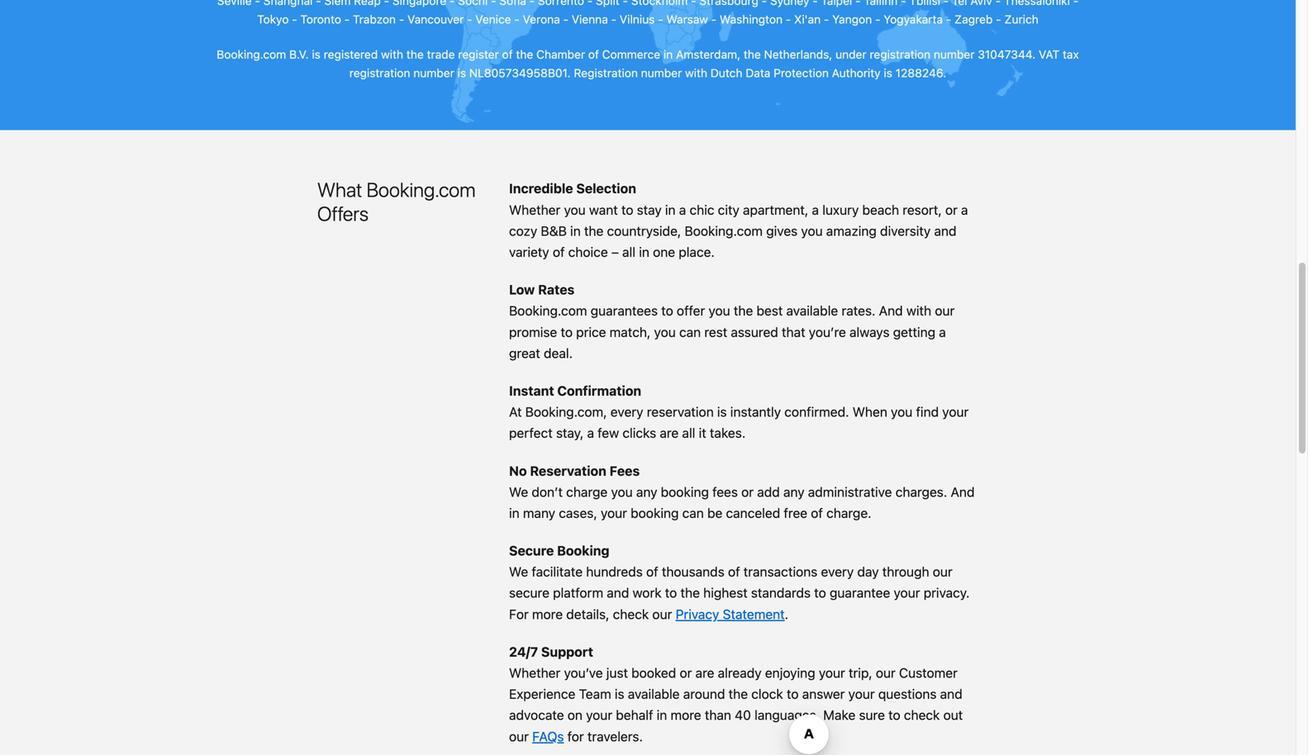 Task type: describe. For each thing, give the bounding box(es) containing it.
and inside secure booking we facilitate hundreds of thousands of transactions every day through our secure platform and work to the highest standards to guarantee your privacy. for more details, check our
[[607, 585, 629, 601]]

is right authority
[[884, 66, 893, 80]]

reservation
[[647, 404, 714, 420]]

stay
[[637, 202, 662, 218]]

privacy
[[676, 607, 719, 622]]

we inside secure booking we facilitate hundreds of thousands of transactions every day through our secure platform and work to the highest standards to guarantee your privacy. for more details, check our
[[509, 564, 528, 580]]

every inside secure booking we facilitate hundreds of thousands of transactions every day through our secure platform and work to the highest standards to guarantee your privacy. for more details, check our
[[821, 564, 854, 580]]

assured
[[731, 324, 778, 340]]

customer
[[899, 665, 958, 681]]

nl805734958b01.
[[469, 66, 571, 80]]

your up answer
[[819, 665, 845, 681]]

you inside instant confirmation at booking.com, every reservation is instantly confirmed. when you find your perfect stay, a few clicks are all it takes.
[[891, 404, 913, 420]]

when
[[853, 404, 888, 420]]

our down work
[[653, 607, 672, 622]]

available inside low rates booking.com guarantees to offer you the best available rates. and with our promise to price match, you can rest assured that you're always getting a great deal.
[[786, 303, 838, 319]]

you left want on the left
[[564, 202, 586, 218]]

our right trip,
[[876, 665, 896, 681]]

incredible
[[509, 181, 573, 197]]

hundreds
[[586, 564, 643, 580]]

and inside low rates booking.com guarantees to offer you the best available rates. and with our promise to price match, you can rest assured that you're always getting a great deal.
[[879, 303, 903, 319]]

that
[[782, 324, 806, 340]]

our up privacy.
[[933, 564, 953, 580]]

to right sure
[[889, 708, 901, 723]]

best
[[757, 303, 783, 319]]

instant
[[509, 383, 554, 399]]

for
[[509, 607, 529, 622]]

team
[[579, 687, 611, 702]]

guarantees
[[591, 303, 658, 319]]

check inside the 24/7 support whether you've just booked or are already enjoying your trip, our customer experience team is available around the clock to answer your questions and advocate on your behalf in more than 40 languages. make sure to check out our
[[904, 708, 940, 723]]

apartment,
[[743, 202, 809, 218]]

can inside no reservation fees we don't charge you any booking fees or add any administrative charges. and in many cases, your booking can be canceled free of charge.
[[682, 505, 704, 521]]

your inside secure booking we facilitate hundreds of thousands of transactions every day through our secure platform and work to the highest standards to guarantee your privacy. for more details, check our
[[894, 585, 920, 601]]

price
[[576, 324, 606, 340]]

b.v.
[[289, 47, 309, 61]]

deal.
[[544, 345, 573, 361]]

trip,
[[849, 665, 873, 681]]

under
[[836, 47, 867, 61]]

free
[[784, 505, 808, 521]]

you inside no reservation fees we don't charge you any booking fees or add any administrative charges. and in many cases, your booking can be canceled free of charge.
[[611, 484, 633, 500]]

luxury
[[823, 202, 859, 218]]

is down register
[[458, 66, 466, 80]]

in right the 'b&b'
[[570, 223, 581, 239]]

b&b
[[541, 223, 567, 239]]

of up highest
[[728, 564, 740, 580]]

charge.
[[827, 505, 872, 521]]

facilitate
[[532, 564, 583, 580]]

31047344.
[[978, 47, 1036, 61]]

and inside incredible selection whether you want to stay in a chic city apartment, a luxury beach resort, or a cozy b&b in the countryside, booking.com gives you amazing diversity and variety of choice – all in one place.
[[934, 223, 957, 239]]

guarantee
[[830, 585, 890, 601]]

faqs link
[[532, 729, 564, 745]]

great
[[509, 345, 540, 361]]

and inside no reservation fees we don't charge you any booking fees or add any administrative charges. and in many cases, your booking can be canceled free of charge.
[[951, 484, 975, 500]]

secure
[[509, 585, 550, 601]]

getting
[[893, 324, 936, 340]]

platform
[[553, 585, 603, 601]]

booking.com inside low rates booking.com guarantees to offer you the best available rates. and with our promise to price match, you can rest assured that you're always getting a great deal.
[[509, 303, 587, 319]]

you've
[[564, 665, 603, 681]]

takes.
[[710, 425, 746, 441]]

to right standards
[[814, 585, 826, 601]]

day
[[858, 564, 879, 580]]

data
[[746, 66, 771, 80]]

fees
[[610, 463, 640, 479]]

2 horizontal spatial number
[[934, 47, 975, 61]]

1 vertical spatial booking
[[631, 505, 679, 521]]

the inside secure booking we facilitate hundreds of thousands of transactions every day through our secure platform and work to the highest standards to guarantee your privacy. for more details, check our
[[681, 585, 700, 601]]

booking.com inside booking.com b.v. is registered with the trade register of the chamber of commerce in amsterdam, the netherlands, under registration number 31047344. vat tax registration number is nl805734958b01. registration number with dutch data protection authority is 1288246.
[[217, 47, 286, 61]]

–
[[612, 244, 619, 260]]

registered
[[324, 47, 378, 61]]

is inside the 24/7 support whether you've just booked or are already enjoying your trip, our customer experience team is available around the clock to answer your questions and advocate on your behalf in more than 40 languages. make sure to check out our
[[615, 687, 625, 702]]

a inside instant confirmation at booking.com, every reservation is instantly confirmed. when you find your perfect stay, a few clicks are all it takes.
[[587, 425, 594, 441]]

chamber
[[536, 47, 585, 61]]

all inside incredible selection whether you want to stay in a chic city apartment, a luxury beach resort, or a cozy b&b in the countryside, booking.com gives you amazing diversity and variety of choice – all in one place.
[[622, 244, 636, 260]]

or inside no reservation fees we don't charge you any booking fees or add any administrative charges. and in many cases, your booking can be canceled free of charge.
[[742, 484, 754, 500]]

our down advocate
[[509, 729, 529, 745]]

faqs for travelers.
[[532, 729, 643, 745]]

what booking.com offers
[[317, 178, 476, 225]]

whether for incredible
[[509, 202, 561, 218]]

administrative
[[808, 484, 892, 500]]

sure
[[859, 708, 885, 723]]

promise
[[509, 324, 557, 340]]

rest
[[705, 324, 728, 340]]

cases,
[[559, 505, 597, 521]]

through
[[883, 564, 930, 580]]

your inside no reservation fees we don't charge you any booking fees or add any administrative charges. and in many cases, your booking can be canceled free of charge.
[[601, 505, 627, 521]]

for
[[568, 729, 584, 745]]

languages.
[[755, 708, 820, 723]]

a inside low rates booking.com guarantees to offer you the best available rates. and with our promise to price match, you can rest assured that you're always getting a great deal.
[[939, 324, 946, 340]]

is right b.v. at left top
[[312, 47, 321, 61]]

0 vertical spatial with
[[381, 47, 403, 61]]

be
[[708, 505, 723, 521]]

resort,
[[903, 202, 942, 218]]

rates.
[[842, 303, 876, 319]]

offer
[[677, 303, 705, 319]]

booked
[[632, 665, 676, 681]]

standards
[[751, 585, 811, 601]]

booking.com inside incredible selection whether you want to stay in a chic city apartment, a luxury beach resort, or a cozy b&b in the countryside, booking.com gives you amazing diversity and variety of choice – all in one place.
[[685, 223, 763, 239]]

your down trip,
[[849, 687, 875, 702]]

you right gives
[[801, 223, 823, 239]]

you right match, at the left top
[[654, 324, 676, 340]]

register
[[458, 47, 499, 61]]

booking.com b.v. is registered with the trade register of the chamber of commerce in amsterdam, the netherlands, under registration number 31047344. vat tax registration number is nl805734958b01. registration number with dutch data protection authority is 1288246.
[[217, 47, 1079, 80]]

we inside no reservation fees we don't charge you any booking fees or add any administrative charges. and in many cases, your booking can be canceled free of charge.
[[509, 484, 528, 500]]

in inside no reservation fees we don't charge you any booking fees or add any administrative charges. and in many cases, your booking can be canceled free of charge.
[[509, 505, 520, 521]]

to down enjoying
[[787, 687, 799, 702]]

no
[[509, 463, 527, 479]]

canceled
[[726, 505, 780, 521]]

booking.com,
[[525, 404, 607, 420]]

instant confirmation at booking.com, every reservation is instantly confirmed. when you find your perfect stay, a few clicks are all it takes.
[[509, 383, 969, 441]]

charges.
[[896, 484, 947, 500]]

just
[[607, 665, 628, 681]]

one
[[653, 244, 675, 260]]

booking.com inside what booking.com offers
[[367, 178, 476, 201]]

instantly
[[731, 404, 781, 420]]

privacy statement link
[[676, 607, 785, 622]]

your inside instant confirmation at booking.com, every reservation is instantly confirmed. when you find your perfect stay, a few clicks are all it takes.
[[943, 404, 969, 420]]

1 horizontal spatial number
[[641, 66, 682, 80]]

around
[[683, 687, 725, 702]]

to up the deal.
[[561, 324, 573, 340]]

experience
[[509, 687, 576, 702]]

is inside instant confirmation at booking.com, every reservation is instantly confirmed. when you find your perfect stay, a few clicks are all it takes.
[[717, 404, 727, 420]]

fees
[[713, 484, 738, 500]]

gives
[[766, 223, 798, 239]]

registration
[[574, 66, 638, 80]]

1288246.
[[896, 66, 947, 80]]



Task type: vqa. For each thing, say whether or not it's contained in the screenshot.
bottommost Hell's Kitchen, New York
no



Task type: locate. For each thing, give the bounding box(es) containing it.
than
[[705, 708, 731, 723]]

the left the trade
[[407, 47, 424, 61]]

or inside the 24/7 support whether you've just booked or are already enjoying your trip, our customer experience team is available around the clock to answer your questions and advocate on your behalf in more than 40 languages. make sure to check out our
[[680, 665, 692, 681]]

any up free
[[784, 484, 805, 500]]

more
[[532, 607, 563, 622], [671, 708, 701, 723]]

you're
[[809, 324, 846, 340]]

the down already
[[729, 687, 748, 702]]

1 vertical spatial all
[[682, 425, 695, 441]]

the inside the 24/7 support whether you've just booked or are already enjoying your trip, our customer experience team is available around the clock to answer your questions and advocate on your behalf in more than 40 languages. make sure to check out our
[[729, 687, 748, 702]]

secure
[[509, 543, 554, 559]]

in right behalf
[[657, 708, 667, 723]]

details,
[[566, 607, 610, 622]]

any
[[636, 484, 657, 500], [784, 484, 805, 500]]

0 horizontal spatial with
[[381, 47, 403, 61]]

1 any from the left
[[636, 484, 657, 500]]

or up around
[[680, 665, 692, 681]]

whether inside the 24/7 support whether you've just booked or are already enjoying your trip, our customer experience team is available around the clock to answer your questions and advocate on your behalf in more than 40 languages. make sure to check out our
[[509, 665, 561, 681]]

the down "thousands"
[[681, 585, 700, 601]]

1 whether from the top
[[509, 202, 561, 218]]

0 horizontal spatial and
[[879, 303, 903, 319]]

booking.com down city
[[685, 223, 763, 239]]

your
[[943, 404, 969, 420], [601, 505, 627, 521], [894, 585, 920, 601], [819, 665, 845, 681], [849, 687, 875, 702], [586, 708, 613, 723]]

we down no
[[509, 484, 528, 500]]

or inside incredible selection whether you want to stay in a chic city apartment, a luxury beach resort, or a cozy b&b in the countryside, booking.com gives you amazing diversity and variety of choice – all in one place.
[[946, 202, 958, 218]]

2 horizontal spatial or
[[946, 202, 958, 218]]

2 any from the left
[[784, 484, 805, 500]]

1 vertical spatial and
[[951, 484, 975, 500]]

the up choice
[[584, 223, 604, 239]]

out
[[944, 708, 963, 723]]

and
[[879, 303, 903, 319], [951, 484, 975, 500]]

1 vertical spatial whether
[[509, 665, 561, 681]]

city
[[718, 202, 740, 218]]

of
[[502, 47, 513, 61], [588, 47, 599, 61], [553, 244, 565, 260], [811, 505, 823, 521], [646, 564, 658, 580], [728, 564, 740, 580]]

charge
[[566, 484, 608, 500]]

travelers.
[[588, 729, 643, 745]]

2 we from the top
[[509, 564, 528, 580]]

number
[[934, 47, 975, 61], [413, 66, 454, 80], [641, 66, 682, 80]]

0 horizontal spatial all
[[622, 244, 636, 260]]

booking.com
[[217, 47, 286, 61], [367, 178, 476, 201], [685, 223, 763, 239], [509, 303, 587, 319]]

to inside incredible selection whether you want to stay in a chic city apartment, a luxury beach resort, or a cozy b&b in the countryside, booking.com gives you amazing diversity and variety of choice – all in one place.
[[622, 202, 634, 218]]

our up getting
[[935, 303, 955, 319]]

2 vertical spatial or
[[680, 665, 692, 681]]

of down the 'b&b'
[[553, 244, 565, 260]]

and up the always
[[879, 303, 903, 319]]

0 horizontal spatial are
[[660, 425, 679, 441]]

a
[[679, 202, 686, 218], [812, 202, 819, 218], [961, 202, 968, 218], [939, 324, 946, 340], [587, 425, 594, 441]]

whether inside incredible selection whether you want to stay in a chic city apartment, a luxury beach resort, or a cozy b&b in the countryside, booking.com gives you amazing diversity and variety of choice – all in one place.
[[509, 202, 561, 218]]

privacy.
[[924, 585, 970, 601]]

in right commerce
[[664, 47, 673, 61]]

and right charges.
[[951, 484, 975, 500]]

confirmation
[[557, 383, 642, 399]]

1 horizontal spatial any
[[784, 484, 805, 500]]

1 horizontal spatial available
[[786, 303, 838, 319]]

on
[[568, 708, 583, 723]]

.
[[785, 607, 789, 622]]

all right –
[[622, 244, 636, 260]]

of up work
[[646, 564, 658, 580]]

0 vertical spatial whether
[[509, 202, 561, 218]]

0 horizontal spatial number
[[413, 66, 454, 80]]

a left luxury
[[812, 202, 819, 218]]

whether up experience
[[509, 665, 561, 681]]

advocate
[[509, 708, 564, 723]]

in left many in the bottom left of the page
[[509, 505, 520, 521]]

are inside the 24/7 support whether you've just booked or are already enjoying your trip, our customer experience team is available around the clock to answer your questions and advocate on your behalf in more than 40 languages. make sure to check out our
[[696, 665, 715, 681]]

are down reservation
[[660, 425, 679, 441]]

all inside instant confirmation at booking.com, every reservation is instantly confirmed. when you find your perfect stay, a few clicks are all it takes.
[[682, 425, 695, 441]]

1 we from the top
[[509, 484, 528, 500]]

of up nl805734958b01.
[[502, 47, 513, 61]]

tax
[[1063, 47, 1079, 61]]

1 horizontal spatial or
[[742, 484, 754, 500]]

booking
[[557, 543, 610, 559]]

with right 'registered'
[[381, 47, 403, 61]]

booking.com down rates
[[509, 303, 587, 319]]

1 horizontal spatial check
[[904, 708, 940, 723]]

the up data
[[744, 47, 761, 61]]

your down team
[[586, 708, 613, 723]]

at
[[509, 404, 522, 420]]

all left it
[[682, 425, 695, 441]]

0 vertical spatial or
[[946, 202, 958, 218]]

are inside instant confirmation at booking.com, every reservation is instantly confirmed. when you find your perfect stay, a few clicks are all it takes.
[[660, 425, 679, 441]]

you up the rest
[[709, 303, 730, 319]]

beach
[[863, 202, 899, 218]]

trade
[[427, 47, 455, 61]]

booking down fees
[[631, 505, 679, 521]]

your down charge
[[601, 505, 627, 521]]

variety
[[509, 244, 549, 260]]

in
[[664, 47, 673, 61], [665, 202, 676, 218], [570, 223, 581, 239], [639, 244, 650, 260], [509, 505, 520, 521], [657, 708, 667, 723]]

available down booked on the bottom of page
[[628, 687, 680, 702]]

1 horizontal spatial are
[[696, 665, 715, 681]]

1 vertical spatial can
[[682, 505, 704, 521]]

it
[[699, 425, 706, 441]]

registration down 'registered'
[[349, 66, 410, 80]]

whether for 24/7
[[509, 665, 561, 681]]

chic
[[690, 202, 715, 218]]

0 horizontal spatial any
[[636, 484, 657, 500]]

clicks
[[623, 425, 656, 441]]

number down the trade
[[413, 66, 454, 80]]

the
[[407, 47, 424, 61], [516, 47, 533, 61], [744, 47, 761, 61], [584, 223, 604, 239], [734, 303, 753, 319], [681, 585, 700, 601], [729, 687, 748, 702]]

our inside low rates booking.com guarantees to offer you the best available rates. and with our promise to price match, you can rest assured that you're always getting a great deal.
[[935, 303, 955, 319]]

you left find
[[891, 404, 913, 420]]

answer
[[802, 687, 845, 702]]

of inside no reservation fees we don't charge you any booking fees or add any administrative charges. and in many cases, your booking can be canceled free of charge.
[[811, 505, 823, 521]]

every inside instant confirmation at booking.com, every reservation is instantly confirmed. when you find your perfect stay, a few clicks are all it takes.
[[611, 404, 644, 420]]

whether down incredible
[[509, 202, 561, 218]]

with
[[381, 47, 403, 61], [685, 66, 708, 80], [907, 303, 932, 319]]

enjoying
[[765, 665, 816, 681]]

your down the through
[[894, 585, 920, 601]]

can down offer
[[679, 324, 701, 340]]

0 vertical spatial can
[[679, 324, 701, 340]]

always
[[850, 324, 890, 340]]

1 horizontal spatial more
[[671, 708, 701, 723]]

find
[[916, 404, 939, 420]]

or left add
[[742, 484, 754, 500]]

the up the 'assured'
[[734, 303, 753, 319]]

of up registration
[[588, 47, 599, 61]]

1 vertical spatial are
[[696, 665, 715, 681]]

cozy
[[509, 223, 537, 239]]

1 horizontal spatial and
[[951, 484, 975, 500]]

to right work
[[665, 585, 677, 601]]

the inside incredible selection whether you want to stay in a chic city apartment, a luxury beach resort, or a cozy b&b in the countryside, booking.com gives you amazing diversity and variety of choice – all in one place.
[[584, 223, 604, 239]]

many
[[523, 505, 555, 521]]

0 vertical spatial we
[[509, 484, 528, 500]]

0 vertical spatial available
[[786, 303, 838, 319]]

1 vertical spatial every
[[821, 564, 854, 580]]

and inside the 24/7 support whether you've just booked or are already enjoying your trip, our customer experience team is available around the clock to answer your questions and advocate on your behalf in more than 40 languages. make sure to check out our
[[940, 687, 963, 702]]

low
[[509, 282, 535, 298]]

the inside low rates booking.com guarantees to offer you the best available rates. and with our promise to price match, you can rest assured that you're always getting a great deal.
[[734, 303, 753, 319]]

a left chic
[[679, 202, 686, 218]]

don't
[[532, 484, 563, 500]]

0 vertical spatial all
[[622, 244, 636, 260]]

we
[[509, 484, 528, 500], [509, 564, 528, 580]]

0 horizontal spatial more
[[532, 607, 563, 622]]

and down hundreds
[[607, 585, 629, 601]]

more inside the 24/7 support whether you've just booked or are already enjoying your trip, our customer experience team is available around the clock to answer your questions and advocate on your behalf in more than 40 languages. make sure to check out our
[[671, 708, 701, 723]]

available inside the 24/7 support whether you've just booked or are already enjoying your trip, our customer experience team is available around the clock to answer your questions and advocate on your behalf in more than 40 languages. make sure to check out our
[[628, 687, 680, 702]]

2 vertical spatial with
[[907, 303, 932, 319]]

0 vertical spatial check
[[613, 607, 649, 622]]

0 vertical spatial every
[[611, 404, 644, 420]]

of right free
[[811, 505, 823, 521]]

can left be
[[682, 505, 704, 521]]

0 horizontal spatial or
[[680, 665, 692, 681]]

with down 'amsterdam,'
[[685, 66, 708, 80]]

in left one
[[639, 244, 650, 260]]

with up getting
[[907, 303, 932, 319]]

in inside booking.com b.v. is registered with the trade register of the chamber of commerce in amsterdam, the netherlands, under registration number 31047344. vat tax registration number is nl805734958b01. registration number with dutch data protection authority is 1288246.
[[664, 47, 673, 61]]

privacy statement .
[[676, 607, 789, 622]]

of inside incredible selection whether you want to stay in a chic city apartment, a luxury beach resort, or a cozy b&b in the countryside, booking.com gives you amazing diversity and variety of choice – all in one place.
[[553, 244, 565, 260]]

with inside low rates booking.com guarantees to offer you the best available rates. and with our promise to price match, you can rest assured that you're always getting a great deal.
[[907, 303, 932, 319]]

1 horizontal spatial every
[[821, 564, 854, 580]]

more inside secure booking we facilitate hundreds of thousands of transactions every day through our secure platform and work to the highest standards to guarantee your privacy. for more details, check our
[[532, 607, 563, 622]]

1 horizontal spatial registration
[[870, 47, 931, 61]]

1 horizontal spatial all
[[682, 425, 695, 441]]

netherlands,
[[764, 47, 833, 61]]

and up out
[[940, 687, 963, 702]]

and
[[934, 223, 957, 239], [607, 585, 629, 601], [940, 687, 963, 702]]

0 vertical spatial registration
[[870, 47, 931, 61]]

match,
[[610, 324, 651, 340]]

rates
[[538, 282, 575, 298]]

0 vertical spatial and
[[934, 223, 957, 239]]

or right resort,
[[946, 202, 958, 218]]

a left few
[[587, 425, 594, 441]]

selection
[[576, 181, 636, 197]]

1 vertical spatial more
[[671, 708, 701, 723]]

questions
[[878, 687, 937, 702]]

2 vertical spatial and
[[940, 687, 963, 702]]

1 vertical spatial registration
[[349, 66, 410, 80]]

add
[[757, 484, 780, 500]]

0 horizontal spatial every
[[611, 404, 644, 420]]

to left offer
[[661, 303, 673, 319]]

low rates booking.com guarantees to offer you the best available rates. and with our promise to price match, you can rest assured that you're always getting a great deal.
[[509, 282, 955, 361]]

a right getting
[[939, 324, 946, 340]]

is down just
[[615, 687, 625, 702]]

1 vertical spatial available
[[628, 687, 680, 702]]

every up the clicks
[[611, 404, 644, 420]]

more down around
[[671, 708, 701, 723]]

countryside,
[[607, 223, 681, 239]]

what
[[317, 178, 362, 201]]

to
[[622, 202, 634, 218], [661, 303, 673, 319], [561, 324, 573, 340], [665, 585, 677, 601], [814, 585, 826, 601], [787, 687, 799, 702], [889, 708, 901, 723]]

perfect
[[509, 425, 553, 441]]

1 horizontal spatial with
[[685, 66, 708, 80]]

every left day
[[821, 564, 854, 580]]

1 vertical spatial or
[[742, 484, 754, 500]]

0 horizontal spatial available
[[628, 687, 680, 702]]

booking up be
[[661, 484, 709, 500]]

0 vertical spatial more
[[532, 607, 563, 622]]

your right find
[[943, 404, 969, 420]]

statement
[[723, 607, 785, 622]]

want
[[589, 202, 618, 218]]

protection
[[774, 66, 829, 80]]

secure booking we facilitate hundreds of thousands of transactions every day through our secure platform and work to the highest standards to guarantee your privacy. for more details, check our
[[509, 543, 970, 622]]

more down 'secure'
[[532, 607, 563, 622]]

no reservation fees we don't charge you any booking fees or add any administrative charges. and in many cases, your booking can be canceled free of charge.
[[509, 463, 975, 521]]

1 vertical spatial and
[[607, 585, 629, 601]]

is up takes.
[[717, 404, 727, 420]]

registration
[[870, 47, 931, 61], [349, 66, 410, 80]]

0 horizontal spatial registration
[[349, 66, 410, 80]]

available up you're
[[786, 303, 838, 319]]

thousands
[[662, 564, 725, 580]]

number up the 1288246.
[[934, 47, 975, 61]]

the up nl805734958b01.
[[516, 47, 533, 61]]

1 vertical spatial check
[[904, 708, 940, 723]]

number down commerce
[[641, 66, 682, 80]]

we up 'secure'
[[509, 564, 528, 580]]

40
[[735, 708, 751, 723]]

2 horizontal spatial with
[[907, 303, 932, 319]]

check inside secure booking we facilitate hundreds of thousands of transactions every day through our secure platform and work to the highest standards to guarantee your privacy. for more details, check our
[[613, 607, 649, 622]]

check down work
[[613, 607, 649, 622]]

any down fees
[[636, 484, 657, 500]]

reservation
[[530, 463, 607, 479]]

in right stay at the top of the page
[[665, 202, 676, 218]]

1 vertical spatial we
[[509, 564, 528, 580]]

are up around
[[696, 665, 715, 681]]

in inside the 24/7 support whether you've just booked or are already enjoying your trip, our customer experience team is available around the clock to answer your questions and advocate on your behalf in more than 40 languages. make sure to check out our
[[657, 708, 667, 723]]

a right resort,
[[961, 202, 968, 218]]

support
[[541, 644, 593, 660]]

0 horizontal spatial check
[[613, 607, 649, 622]]

0 vertical spatial are
[[660, 425, 679, 441]]

2 whether from the top
[[509, 665, 561, 681]]

can inside low rates booking.com guarantees to offer you the best available rates. and with our promise to price match, you can rest assured that you're always getting a great deal.
[[679, 324, 701, 340]]

to left stay at the top of the page
[[622, 202, 634, 218]]

you down fees
[[611, 484, 633, 500]]

registration up the 1288246.
[[870, 47, 931, 61]]

commerce
[[602, 47, 661, 61]]

amazing
[[826, 223, 877, 239]]

0 vertical spatial and
[[879, 303, 903, 319]]

check down questions
[[904, 708, 940, 723]]

booking.com left b.v. at left top
[[217, 47, 286, 61]]

booking.com right what at the top left of page
[[367, 178, 476, 201]]

and down resort,
[[934, 223, 957, 239]]

0 vertical spatial booking
[[661, 484, 709, 500]]

few
[[598, 425, 619, 441]]

are
[[660, 425, 679, 441], [696, 665, 715, 681]]

work
[[633, 585, 662, 601]]

1 vertical spatial with
[[685, 66, 708, 80]]

diversity
[[880, 223, 931, 239]]



